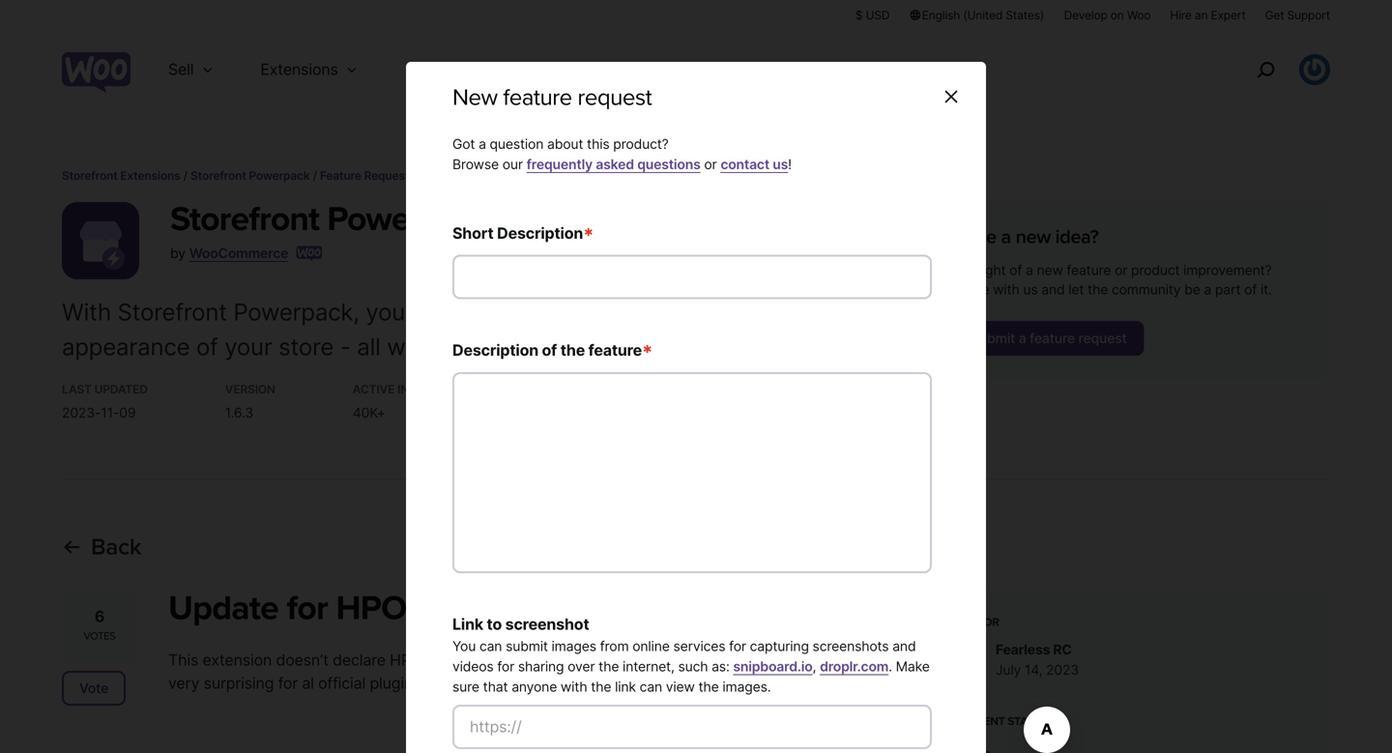 Task type: locate. For each thing, give the bounding box(es) containing it.
feature down style
[[589, 341, 642, 360]]

new down have a new idea?
[[1037, 262, 1063, 278]]

style
[[573, 298, 624, 326]]

the down style
[[561, 341, 585, 360]]

which
[[532, 651, 574, 670]]

0 horizontal spatial /
[[183, 169, 187, 183]]

declaration up submit at the left
[[435, 588, 602, 629]]

feature down let
[[1030, 330, 1075, 347]]

0 vertical spatial *
[[583, 223, 594, 247]]

0 vertical spatial us
[[773, 156, 788, 172]]

/
[[183, 169, 187, 183], [313, 169, 317, 183]]

new left idea? on the top right
[[1016, 225, 1051, 249]]

request inside button
[[1079, 330, 1127, 347]]

1 horizontal spatial can
[[480, 638, 502, 654]]

0 horizontal spatial request
[[578, 84, 652, 112]]

and
[[1042, 281, 1065, 298], [631, 298, 671, 326], [893, 638, 916, 654]]

with inside 'make sure that anyone with the link can view the images.'
[[561, 679, 587, 695]]

a inside button
[[1019, 330, 1026, 347]]

request down "enterprise ecommerce"
[[578, 84, 652, 112]]

2 vertical spatial can
[[640, 679, 662, 695]]

0 horizontal spatial *
[[583, 223, 594, 247]]

on
[[1111, 8, 1124, 22]]

the right customize
[[795, 298, 830, 326]]

0 horizontal spatial us
[[674, 651, 691, 670]]

hpos inside this extension doesn't declare hpos compatibility which is preventing us from enabled hpos. that's very surprising for al official plugin.
[[390, 651, 432, 670]]

2 vertical spatial and
[[893, 638, 916, 654]]

feature inside button
[[1030, 330, 1075, 347]]

services
[[673, 638, 726, 654]]

contact
[[721, 156, 770, 172]]

can down internet,
[[640, 679, 662, 695]]

link
[[453, 615, 483, 634]]

and up make
[[893, 638, 916, 654]]

from inside you can submit images from online services for capturing screenshots and videos for sharing over the internet, such as:
[[600, 638, 629, 654]]

a inside got a question about this product? browse our frequently asked questions or contact us !
[[479, 136, 486, 152]]

internet,
[[623, 658, 675, 675]]

states)
[[1006, 8, 1044, 22]]

2 vertical spatial us
[[674, 651, 691, 670]]

2 / from the left
[[313, 169, 317, 183]]

0 vertical spatial or
[[704, 156, 717, 172]]

0 vertical spatial new
[[1016, 225, 1051, 249]]

description
[[497, 224, 583, 243], [453, 341, 539, 360]]

None text field
[[453, 255, 932, 299], [453, 372, 932, 573], [453, 255, 932, 299], [453, 372, 932, 573]]

0 horizontal spatial and
[[631, 298, 671, 326]]

for up that
[[497, 658, 514, 675]]

1 horizontal spatial us
[[773, 156, 788, 172]]

can down to
[[480, 638, 502, 654]]

request
[[578, 84, 652, 112], [1079, 330, 1127, 347]]

1 vertical spatial and
[[631, 298, 671, 326]]

0 vertical spatial declaration
[[520, 169, 580, 183]]

hpos up the plugin.
[[390, 651, 432, 670]]

1 horizontal spatial from
[[695, 651, 728, 670]]

al
[[302, 674, 314, 693]]

product
[[1131, 262, 1180, 278]]

description right short
[[497, 224, 583, 243]]

a
[[479, 136, 486, 152], [1001, 225, 1011, 249], [1026, 262, 1033, 278], [1204, 281, 1212, 298], [1019, 330, 1026, 347]]

1 vertical spatial request
[[1079, 330, 1127, 347]]

enterprise ecommerce link
[[523, 31, 731, 108]]

/ right storefront extensions link
[[183, 169, 187, 183]]

of inside the description of the feature *
[[542, 341, 557, 360]]

!
[[788, 156, 792, 172]]

0 vertical spatial and
[[1042, 281, 1065, 298]]

any
[[629, 333, 667, 361]]

2 horizontal spatial can
[[640, 679, 662, 695]]

1 vertical spatial or
[[1115, 262, 1128, 278]]

description down the easily
[[453, 341, 539, 360]]

feature up question
[[503, 84, 572, 112]]

1 horizontal spatial and
[[893, 638, 916, 654]]

* left code.
[[642, 341, 653, 364]]

last updated 2023-11-09
[[62, 382, 148, 421]]

1 horizontal spatial request
[[1079, 330, 1127, 347]]

develop
[[1064, 8, 1108, 22]]

* down "frequently asked questions" link
[[583, 223, 594, 247]]

from inside this extension doesn't declare hpos compatibility which is preventing us from enabled hpos. that's very surprising for al official plugin.
[[695, 651, 728, 670]]

enterprise
[[546, 60, 619, 79]]

product?
[[613, 136, 669, 152]]

snipboard.io , droplr.com .
[[733, 658, 892, 675]]

asked
[[596, 156, 634, 172]]

surprising
[[204, 674, 274, 693]]

online
[[633, 638, 670, 654]]

declaration down 'about'
[[520, 169, 580, 183]]

of down have a new idea?
[[1010, 262, 1022, 278]]

short description *
[[453, 223, 594, 247]]

0 horizontal spatial with
[[561, 679, 587, 695]]

0 vertical spatial extensions
[[260, 60, 338, 79]]

and up any
[[631, 298, 671, 326]]

a right got
[[479, 136, 486, 152]]

1 vertical spatial us
[[1023, 281, 1038, 298]]

link to screenshot
[[453, 615, 589, 634]]

1 horizontal spatial with
[[993, 281, 1020, 298]]

of inside the with storefront powerpack, you can easily add style and customize the appearance of your store - all without ever touching any code.
[[196, 333, 218, 361]]

storefront powerpack
[[170, 199, 492, 240]]

the right is at the bottom of the page
[[599, 658, 619, 675]]

1 vertical spatial declaration
[[435, 588, 602, 629]]

0 vertical spatial powerpack
[[249, 169, 310, 183]]

1 horizontal spatial powerpack
[[327, 199, 492, 240]]

or up community
[[1115, 262, 1128, 278]]

developed by woocommerce image
[[296, 246, 322, 262]]

0 vertical spatial with
[[993, 281, 1020, 298]]

powerpack left feature
[[249, 169, 310, 183]]

screenshots
[[813, 638, 889, 654]]

a right have
[[1001, 225, 1011, 249]]

*
[[583, 223, 594, 247], [642, 341, 653, 364]]

0 horizontal spatial can
[[412, 298, 451, 326]]

0 vertical spatial can
[[412, 298, 451, 326]]

of
[[1010, 262, 1022, 278], [1245, 281, 1257, 298], [196, 333, 218, 361], [542, 341, 557, 360]]

of left your
[[196, 333, 218, 361]]

or left contact
[[704, 156, 717, 172]]

open account menu image
[[1300, 54, 1330, 85]]

1 vertical spatial description
[[453, 341, 539, 360]]

2 vertical spatial hpos
[[390, 651, 432, 670]]

fearless
[[996, 642, 1050, 658]]

2 horizontal spatial us
[[1023, 281, 1038, 298]]

0 horizontal spatial from
[[600, 638, 629, 654]]

us right contact
[[773, 156, 788, 172]]

you
[[366, 298, 405, 326]]

july
[[996, 662, 1021, 678]]

1 vertical spatial new
[[1037, 262, 1063, 278]]

request down let
[[1079, 330, 1127, 347]]

that's
[[845, 651, 887, 670]]

this extension doesn't declare hpos compatibility which is preventing us from enabled hpos. that's very surprising for al official plugin.
[[168, 651, 887, 693]]

1 horizontal spatial /
[[313, 169, 317, 183]]

the inside the thought of a new feature or product improvement? share with us and let the community be a part of it.
[[1088, 281, 1108, 298]]

-
[[340, 333, 351, 361]]

hpos down question
[[486, 169, 517, 183]]

1 horizontal spatial or
[[1115, 262, 1128, 278]]

the
[[1088, 281, 1108, 298], [795, 298, 830, 326], [561, 341, 585, 360], [599, 658, 619, 675], [591, 679, 611, 695], [699, 679, 719, 695]]

hire
[[1170, 8, 1192, 22]]

1 horizontal spatial *
[[642, 341, 653, 364]]

us left let
[[1023, 281, 1038, 298]]

or
[[704, 156, 717, 172], [1115, 262, 1128, 278]]

of down add
[[542, 341, 557, 360]]

1 vertical spatial can
[[480, 638, 502, 654]]

description inside the description of the feature *
[[453, 341, 539, 360]]

active installations 40k+
[[353, 382, 487, 421]]

get
[[1265, 8, 1284, 22]]

us inside got a question about this product? browse our frequently asked questions or contact us !
[[773, 156, 788, 172]]

0 horizontal spatial extensions
[[120, 169, 180, 183]]

author fearless rc july 14, 2023
[[953, 616, 1079, 678]]

$ usd button
[[856, 7, 890, 23]]

0 vertical spatial request
[[578, 84, 652, 112]]

official
[[318, 674, 366, 693]]

can up without
[[412, 298, 451, 326]]

2 horizontal spatial and
[[1042, 281, 1065, 298]]

0 horizontal spatial or
[[704, 156, 717, 172]]

rc
[[1053, 642, 1072, 658]]

snipboard.io link
[[733, 658, 813, 675]]

get support
[[1265, 8, 1330, 22]]

storefront up product icon
[[62, 169, 118, 183]]

share
[[953, 281, 989, 298]]

a right the submit
[[1019, 330, 1026, 347]]

.
[[889, 658, 892, 675]]

a down have a new idea?
[[1026, 262, 1033, 278]]

appearance
[[62, 333, 190, 361]]

from
[[600, 638, 629, 654], [695, 651, 728, 670]]

hpos
[[486, 169, 517, 183], [336, 588, 427, 629], [390, 651, 432, 670]]

the right let
[[1088, 281, 1108, 298]]

us up view
[[674, 651, 691, 670]]

a right be
[[1204, 281, 1212, 298]]

1 vertical spatial powerpack
[[327, 199, 492, 240]]

plugin.
[[370, 674, 417, 693]]

view
[[666, 679, 695, 695]]

author
[[953, 616, 1000, 630]]

1 horizontal spatial extensions
[[260, 60, 338, 79]]

storefront up appearance
[[117, 298, 227, 326]]

feature
[[320, 169, 361, 183]]

and left let
[[1042, 281, 1065, 298]]

very
[[168, 674, 200, 693]]

$ usd
[[856, 8, 890, 22]]

declaration
[[520, 169, 580, 183], [435, 588, 602, 629]]

https:// text field
[[453, 705, 932, 749]]

powerpack down requests
[[327, 199, 492, 240]]

as:
[[712, 658, 730, 675]]

english
[[922, 8, 960, 22]]

enabled
[[732, 651, 790, 670]]

for inside this extension doesn't declare hpos compatibility which is preventing us from enabled hpos. that's very surprising for al official plugin.
[[278, 674, 298, 693]]

hpos up declare
[[336, 588, 427, 629]]

a for question
[[479, 136, 486, 152]]

/ left feature
[[313, 169, 317, 183]]

with down over
[[561, 679, 587, 695]]

current status
[[953, 715, 1049, 729]]

a for new
[[1001, 225, 1011, 249]]

all
[[357, 333, 381, 361]]

0 vertical spatial description
[[497, 224, 583, 243]]

for left al
[[278, 674, 298, 693]]

contact us link
[[721, 156, 788, 172]]

1 vertical spatial with
[[561, 679, 587, 695]]

with down "thought" on the top
[[993, 281, 1020, 298]]

make
[[896, 658, 930, 675]]

for right / update
[[468, 169, 483, 183]]

feature up let
[[1067, 262, 1111, 278]]

can inside 'make sure that anyone with the link can view the images.'
[[640, 679, 662, 695]]



Task type: describe. For each thing, give the bounding box(es) containing it.
browse
[[453, 156, 499, 172]]

update for hpos declaration
[[168, 588, 602, 629]]

this
[[587, 136, 610, 152]]

english (united states)
[[922, 8, 1044, 22]]

droplr.com
[[820, 658, 889, 675]]

powerpack,
[[233, 298, 360, 326]]

images.
[[723, 679, 771, 695]]

videos
[[453, 658, 494, 675]]

link
[[615, 679, 636, 695]]

votes
[[84, 630, 116, 643]]

2023
[[1046, 662, 1079, 678]]

can inside the with storefront powerpack, you can easily add style and customize the appearance of your store - all without ever touching any code.
[[412, 298, 451, 326]]

submit a feature request button
[[953, 321, 1145, 356]]

1 vertical spatial hpos
[[336, 588, 427, 629]]

thought
[[953, 262, 1006, 278]]

sell button
[[145, 31, 237, 108]]

or inside got a question about this product? browse our frequently asked questions or contact us !
[[704, 156, 717, 172]]

get support link
[[1265, 7, 1330, 23]]

storefront up 'by woocommerce'
[[191, 169, 246, 183]]

hpos.
[[794, 651, 840, 670]]

anyone
[[512, 679, 557, 695]]

us inside this extension doesn't declare hpos compatibility which is preventing us from enabled hpos. that's very surprising for al official plugin.
[[674, 651, 691, 670]]

is
[[578, 651, 590, 670]]

1 / from the left
[[183, 169, 187, 183]]

resources
[[405, 60, 480, 79]]

store
[[279, 333, 334, 361]]

customize
[[678, 298, 788, 326]]

the down as:
[[699, 679, 719, 695]]

be
[[1185, 281, 1201, 298]]

service navigation menu element
[[1215, 38, 1330, 101]]

storefront extensions link
[[62, 169, 180, 183]]

11-
[[101, 405, 119, 421]]

add
[[525, 298, 566, 326]]

storefront powerpack link
[[191, 169, 310, 183]]

our
[[503, 156, 523, 172]]

with inside the thought of a new feature or product improvement? share with us and let the community be a part of it.
[[993, 281, 1020, 298]]

1 vertical spatial *
[[642, 341, 653, 364]]

storefront up woocommerce
[[170, 199, 319, 240]]

woocommerce link
[[189, 245, 288, 262]]

easily
[[457, 298, 519, 326]]

0 vertical spatial hpos
[[486, 169, 517, 183]]

us inside the thought of a new feature or product improvement? share with us and let the community be a part of it.
[[1023, 281, 1038, 298]]

description inside short description *
[[497, 224, 583, 243]]

question
[[490, 136, 544, 152]]

updated
[[94, 382, 148, 396]]

the left link
[[591, 679, 611, 695]]

new inside the thought of a new feature or product improvement? share with us and let the community be a part of it.
[[1037, 262, 1063, 278]]

the inside the description of the feature *
[[561, 341, 585, 360]]

and inside you can submit images from online services for capturing screenshots and videos for sharing over the internet, such as:
[[893, 638, 916, 654]]

6
[[95, 607, 105, 626]]

new feature request
[[453, 84, 652, 112]]

version 1.6.3
[[225, 382, 275, 421]]

1 vertical spatial extensions
[[120, 169, 180, 183]]

it.
[[1261, 281, 1272, 298]]

(united
[[963, 8, 1003, 22]]

frequently asked questions link
[[527, 156, 701, 172]]

compatibility
[[436, 651, 528, 670]]

or inside the thought of a new feature or product improvement? share with us and let the community be a part of it.
[[1115, 262, 1128, 278]]

make sure that anyone with the link can view the images.
[[453, 658, 930, 695]]

thought of a new feature or product improvement? share with us and let the community be a part of it.
[[953, 262, 1272, 298]]

feature inside the thought of a new feature or product improvement? share with us and let the community be a part of it.
[[1067, 262, 1111, 278]]

capturing
[[750, 638, 809, 654]]

0 horizontal spatial powerpack
[[249, 169, 310, 183]]

have
[[953, 225, 997, 249]]

product icon image
[[62, 202, 139, 279]]

new
[[453, 84, 498, 112]]

your
[[225, 333, 272, 361]]

by
[[170, 245, 186, 262]]

submit a feature request
[[971, 330, 1127, 347]]

back
[[91, 533, 141, 561]]

woocommerce
[[189, 245, 288, 262]]

community
[[1112, 281, 1181, 298]]

let
[[1069, 281, 1084, 298]]

09
[[119, 405, 136, 421]]

of left it.
[[1245, 281, 1257, 298]]

with
[[62, 298, 111, 326]]

resources button
[[382, 31, 523, 108]]

idea?
[[1056, 225, 1099, 249]]

and inside the with storefront powerpack, you can easily add style and customize the appearance of your store - all without ever touching any code.
[[631, 298, 671, 326]]

submit
[[506, 638, 548, 654]]

extensions inside button
[[260, 60, 338, 79]]

back link
[[62, 533, 1330, 561]]

feature requests link
[[320, 169, 415, 183]]

got
[[453, 136, 475, 152]]

sharing
[[518, 658, 564, 675]]

the inside you can submit images from online services for capturing screenshots and videos for sharing over the internet, such as:
[[599, 658, 619, 675]]

/ update
[[418, 169, 465, 183]]

current
[[953, 715, 1005, 729]]

frequently
[[527, 156, 593, 172]]

you
[[453, 638, 476, 654]]

a for feature
[[1019, 330, 1026, 347]]

search image
[[1250, 54, 1281, 85]]

ecommerce
[[623, 60, 708, 79]]

support
[[1288, 8, 1330, 22]]

update
[[168, 588, 279, 629]]

and inside the thought of a new feature or product improvement? share with us and let the community be a part of it.
[[1042, 281, 1065, 298]]

storefront extensions / storefront powerpack / feature requests / update for hpos declaration
[[62, 169, 580, 183]]

hire an expert link
[[1170, 7, 1246, 23]]

for up the doesn't
[[287, 588, 328, 629]]

the inside the with storefront powerpack, you can easily add style and customize the appearance of your store - all without ever touching any code.
[[795, 298, 830, 326]]

storefront inside the with storefront powerpack, you can easily add style and customize the appearance of your store - all without ever touching any code.
[[117, 298, 227, 326]]

improvement?
[[1184, 262, 1272, 278]]

got a question about this product? browse our frequently asked questions or contact us !
[[453, 136, 792, 172]]

feature inside the description of the feature *
[[589, 341, 642, 360]]

touching
[[528, 333, 622, 361]]

an
[[1195, 8, 1208, 22]]

droplr.com link
[[820, 658, 889, 675]]

last
[[62, 382, 92, 396]]

expert
[[1211, 8, 1246, 22]]

for up as:
[[729, 638, 746, 654]]

questions
[[637, 156, 701, 172]]

such
[[678, 658, 708, 675]]

can inside you can submit images from online services for capturing screenshots and videos for sharing over the internet, such as:
[[480, 638, 502, 654]]

about
[[547, 136, 583, 152]]



Task type: vqa. For each thing, say whether or not it's contained in the screenshot.


